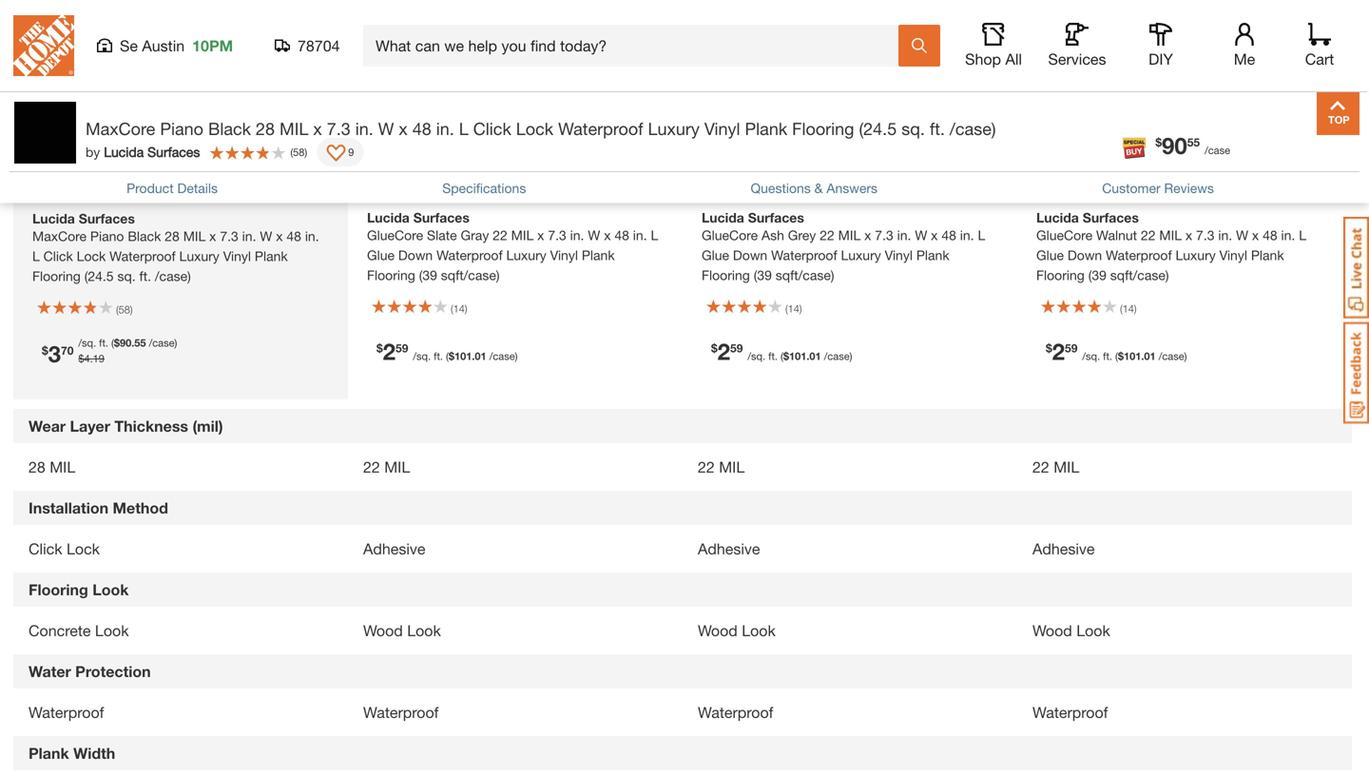 Task type: vqa. For each thing, say whether or not it's contained in the screenshot.


Task type: describe. For each thing, give the bounding box(es) containing it.
0 horizontal spatial lock
[[67, 540, 100, 558]]

( inside $ 3 70 /sq. ft. ( $ 90 . 55 /case ) $ 4 . 19
[[111, 337, 114, 349]]

me button
[[1214, 23, 1275, 68]]

details
[[177, 180, 218, 196]]

waterproof inside lucida surfaces gluecore ash grey 22 mil x 7.3 in. w x 48 in. l glue down waterproof luxury vinyl plank flooring (39 sqft/case)
[[771, 247, 837, 263]]

9 button
[[317, 138, 364, 166]]

/sq. for gluecore walnut 22 mil x 7.3 in. w x 48 in. l glue down waterproof luxury vinyl plank flooring (39 sqft/case)
[[1083, 350, 1100, 362]]

cart link
[[1299, 23, 1341, 68]]

luxury inside lucida surfaces gluecore slate gray 22 mil x 7.3 in. w x 48 in. l glue down waterproof luxury vinyl plank flooring (39 sqft/case)
[[506, 247, 547, 263]]

) inside $ 3 70 /sq. ft. ( $ 90 . 55 /case ) $ 4 . 19
[[174, 337, 177, 349]]

1 22 mil from the left
[[363, 458, 410, 476]]

90 inside $ 3 70 /sq. ft. ( $ 90 . 55 /case ) $ 4 . 19
[[120, 337, 131, 349]]

glue for gluecore slate gray 22 mil x 7.3 in. w x 48 in. l glue down waterproof luxury vinyl plank flooring (39 sqft/case)
[[367, 247, 395, 263]]

. for gluecore walnut 22 mil x 7.3 in. w x 48 in. l glue down waterproof luxury vinyl plank flooring (39 sqft/case)
[[1141, 350, 1144, 362]]

101 for 22
[[1124, 350, 1141, 362]]

22 inside the 'lucida surfaces gluecore walnut 22 mil x 7.3 in. w x 48 in. l glue down waterproof luxury vinyl plank flooring (39 sqft/case)'
[[1141, 227, 1156, 243]]

w inside lucida surfaces gluecore ash grey 22 mil x 7.3 in. w x 48 in. l glue down waterproof luxury vinyl plank flooring (39 sqft/case)
[[915, 227, 927, 243]]

gluecore walnut 22 mil x 7.3 in. w x 48 in. l glue down waterproof luxury vinyl plank flooring (39 sqft/case) image
[[1027, 0, 1343, 191]]

down for slate
[[398, 247, 433, 263]]

2 wood look from the left
[[698, 621, 776, 639]]

product
[[127, 180, 174, 196]]

sqft/case) inside the 'lucida surfaces gluecore walnut 22 mil x 7.3 in. w x 48 in. l glue down waterproof luxury vinyl plank flooring (39 sqft/case)'
[[1110, 267, 1169, 283]]

specifications
[[442, 180, 526, 196]]

ft. inside $ 3 70 /sq. ft. ( $ 90 . 55 /case ) $ 4 . 19
[[99, 337, 108, 349]]

maxcore
[[86, 118, 155, 139]]

/case)
[[950, 118, 996, 139]]

services button
[[1047, 23, 1108, 68]]

2 wood from the left
[[698, 621, 738, 639]]

all
[[1006, 50, 1022, 68]]

customer
[[1102, 180, 1161, 196]]

2 adhesive from the left
[[698, 540, 760, 558]]

1 wood from the left
[[363, 621, 403, 639]]

(24.5
[[859, 118, 897, 139]]

7.3 up display icon
[[327, 118, 351, 139]]

services
[[1048, 50, 1106, 68]]

reviews
[[1164, 180, 1214, 196]]

ft. for lucida surfaces gluecore ash grey 22 mil x 7.3 in. w x 48 in. l glue down waterproof luxury vinyl plank flooring (39 sqft/case)
[[769, 350, 778, 362]]

ft. for lucida surfaces gluecore slate gray 22 mil x 7.3 in. w x 48 in. l glue down waterproof luxury vinyl plank flooring (39 sqft/case)
[[434, 350, 443, 362]]

sqft/case) for gray
[[441, 267, 500, 283]]

installation method
[[29, 499, 168, 517]]

se austin 10pm
[[120, 37, 233, 55]]

width
[[73, 744, 115, 762]]

14 for ash
[[788, 302, 800, 315]]

(39 inside the 'lucida surfaces gluecore walnut 22 mil x 7.3 in. w x 48 in. l glue down waterproof luxury vinyl plank flooring (39 sqft/case)'
[[1089, 267, 1107, 283]]

2 for lucida surfaces gluecore slate gray 22 mil x 7.3 in. w x 48 in. l glue down waterproof luxury vinyl plank flooring (39 sqft/case)
[[383, 338, 396, 365]]

$ inside $ 90 55
[[1156, 135, 1162, 149]]

me
[[1234, 50, 1255, 68]]

cart
[[1305, 50, 1334, 68]]

live chat image
[[1344, 217, 1369, 319]]

l inside lucida surfaces gluecore ash grey 22 mil x 7.3 in. w x 48 in. l glue down waterproof luxury vinyl plank flooring (39 sqft/case)
[[978, 227, 985, 243]]

gluecore ash grey 22 mil x 7.3 in. w x 48 in. l glue down waterproof luxury vinyl plank flooring (39 sqft/case) image
[[692, 0, 1008, 191]]

lucida for lucida surfaces gluecore ash grey 22 mil x 7.3 in. w x 48 in. l glue down waterproof luxury vinyl plank flooring (39 sqft/case)
[[702, 210, 744, 225]]

answers
[[827, 180, 878, 196]]

gluecore for gluecore ash grey 22 mil x 7.3 in. w x 48 in. l glue down waterproof luxury vinyl plank flooring (39 sqft/case)
[[702, 227, 758, 243]]

48 inside lucida surfaces gluecore slate gray 22 mil x 7.3 in. w x 48 in. l glue down waterproof luxury vinyl plank flooring (39 sqft/case)
[[615, 227, 629, 243]]

101 for gray
[[455, 350, 472, 362]]

sqft/case) for grey
[[776, 267, 834, 283]]

22 inside lucida surfaces gluecore ash grey 22 mil x 7.3 in. w x 48 in. l glue down waterproof luxury vinyl plank flooring (39 sqft/case)
[[820, 227, 835, 243]]

( 14 ) for walnut
[[1120, 302, 1137, 315]]

( 14 ) for ash
[[785, 302, 802, 315]]

/case inside $ 3 70 /sq. ft. ( $ 90 . 55 /case ) $ 4 . 19
[[149, 337, 174, 349]]

vinyl inside the 'lucida surfaces gluecore walnut 22 mil x 7.3 in. w x 48 in. l glue down waterproof luxury vinyl plank flooring (39 sqft/case)'
[[1220, 247, 1248, 263]]

plank width
[[29, 744, 115, 762]]

78704
[[298, 37, 340, 55]]

plank inside lucida surfaces gluecore ash grey 22 mil x 7.3 in. w x 48 in. l glue down waterproof luxury vinyl plank flooring (39 sqft/case)
[[917, 247, 950, 263]]

mil inside lucida surfaces gluecore ash grey 22 mil x 7.3 in. w x 48 in. l glue down waterproof luxury vinyl plank flooring (39 sqft/case)
[[838, 227, 861, 243]]

piano
[[160, 118, 204, 139]]

/sq. for gluecore slate gray 22 mil x 7.3 in. w x 48 in. l glue down waterproof luxury vinyl plank flooring (39 sqft/case)
[[413, 350, 431, 362]]

19
[[93, 352, 105, 365]]

surfaces down piano
[[147, 144, 200, 160]]

installation
[[29, 499, 108, 517]]

wear
[[29, 417, 66, 435]]

70
[[61, 344, 74, 357]]

2 for lucida surfaces gluecore ash grey 22 mil x 7.3 in. w x 48 in. l glue down waterproof luxury vinyl plank flooring (39 sqft/case)
[[718, 338, 730, 365]]

01 for 22
[[1144, 350, 1156, 362]]

walnut
[[1096, 227, 1137, 243]]

gluecore for gluecore slate gray 22 mil x 7.3 in. w x 48 in. l glue down waterproof luxury vinyl plank flooring (39 sqft/case)
[[367, 227, 423, 243]]

lucida surfaces gluecore slate gray 22 mil x 7.3 in. w x 48 in. l glue down waterproof luxury vinyl plank flooring (39 sqft/case)
[[367, 210, 658, 283]]

slate
[[427, 227, 457, 243]]

diy button
[[1131, 23, 1192, 68]]

display image
[[326, 145, 345, 164]]

product image image
[[14, 102, 76, 164]]

black
[[208, 118, 251, 139]]

55 inside $ 3 70 /sq. ft. ( $ 90 . 55 /case ) $ 4 . 19
[[134, 337, 146, 349]]

diy
[[1149, 50, 1173, 68]]

4
[[84, 352, 90, 365]]

by lucida surfaces
[[86, 144, 200, 160]]

1 wood look from the left
[[363, 621, 441, 639]]

gluecore slate gray 22 mil x 7.3 in. w x 48 in. l glue down waterproof luxury vinyl plank flooring (39 sqft/case) image
[[358, 0, 673, 191]]

maxcore piano black 28 mil x 7.3 in. w x 48 in. l click lock waterproof luxury vinyl plank flooring (24.5 sq. ft. /case)
[[86, 118, 996, 139]]

$ 90 55
[[1156, 132, 1200, 159]]

w inside lucida surfaces gluecore slate gray 22 mil x 7.3 in. w x 48 in. l glue down waterproof luxury vinyl plank flooring (39 sqft/case)
[[588, 227, 600, 243]]

click lock
[[29, 540, 100, 558]]

ash
[[762, 227, 784, 243]]

lucida surfaces gluecore walnut 22 mil x 7.3 in. w x 48 in. l glue down waterproof luxury vinyl plank flooring (39 sqft/case)
[[1037, 210, 1307, 283]]

(39 for ash
[[754, 267, 772, 283]]

$ 2 59 /sq. ft. ( $ 101 . 01 /case ) for gluecore slate gray 22 mil x 7.3 in. w x 48 in. l glue down waterproof luxury vinyl plank flooring (39 sqft/case)
[[377, 338, 518, 365]]

3
[[48, 340, 61, 367]]

/sq. inside $ 3 70 /sq. ft. ( $ 90 . 55 /case ) $ 4 . 19
[[78, 337, 96, 349]]

What can we help you find today? search field
[[376, 26, 898, 66]]

$ 3 70 /sq. ft. ( $ 90 . 55 /case ) $ 4 . 19
[[42, 337, 177, 367]]

3 wood from the left
[[1033, 621, 1072, 639]]

plank inside the 'lucida surfaces gluecore walnut 22 mil x 7.3 in. w x 48 in. l glue down waterproof luxury vinyl plank flooring (39 sqft/case)'
[[1251, 247, 1284, 263]]

glue for gluecore ash grey 22 mil x 7.3 in. w x 48 in. l glue down waterproof luxury vinyl plank flooring (39 sqft/case)
[[702, 247, 729, 263]]

78704 button
[[275, 36, 340, 55]]

2 for lucida surfaces gluecore walnut 22 mil x 7.3 in. w x 48 in. l glue down waterproof luxury vinyl plank flooring (39 sqft/case)
[[1052, 338, 1065, 365]]

water protection
[[29, 662, 151, 680]]

flooring inside the 'lucida surfaces gluecore walnut 22 mil x 7.3 in. w x 48 in. l glue down waterproof luxury vinyl plank flooring (39 sqft/case)'
[[1037, 267, 1085, 283]]

01 for gray
[[475, 350, 487, 362]]

l inside lucida surfaces gluecore slate gray 22 mil x 7.3 in. w x 48 in. l glue down waterproof luxury vinyl plank flooring (39 sqft/case)
[[651, 227, 658, 243]]

product details
[[127, 180, 218, 196]]



Task type: locate. For each thing, give the bounding box(es) containing it.
2 horizontal spatial 59
[[1065, 341, 1078, 355]]

3 gluecore from the left
[[1037, 227, 1093, 243]]

2 horizontal spatial glue
[[1037, 247, 1064, 263]]

3 wood look from the left
[[1033, 621, 1110, 639]]

7.3 inside lucida surfaces gluecore ash grey 22 mil x 7.3 in. w x 48 in. l glue down waterproof luxury vinyl plank flooring (39 sqft/case)
[[875, 227, 894, 243]]

waterproof inside the 'lucida surfaces gluecore walnut 22 mil x 7.3 in. w x 48 in. l glue down waterproof luxury vinyl plank flooring (39 sqft/case)'
[[1106, 247, 1172, 263]]

101
[[455, 350, 472, 362], [789, 350, 807, 362], [1124, 350, 1141, 362]]

1 horizontal spatial down
[[733, 247, 768, 263]]

0 horizontal spatial 28
[[29, 458, 45, 476]]

1 gluecore from the left
[[367, 227, 423, 243]]

vinyl inside lucida surfaces gluecore ash grey 22 mil x 7.3 in. w x 48 in. l glue down waterproof luxury vinyl plank flooring (39 sqft/case)
[[885, 247, 913, 263]]

flooring inside lucida surfaces gluecore ash grey 22 mil x 7.3 in. w x 48 in. l glue down waterproof luxury vinyl plank flooring (39 sqft/case)
[[702, 267, 750, 283]]

$ 2 59 /sq. ft. ( $ 101 . 01 /case )
[[377, 338, 518, 365], [711, 338, 852, 365], [1046, 338, 1187, 365]]

0 horizontal spatial wood look
[[363, 621, 441, 639]]

1 01 from the left
[[475, 350, 487, 362]]

thickness
[[114, 417, 188, 435]]

2 glue from the left
[[702, 247, 729, 263]]

1 2 from the left
[[383, 338, 396, 365]]

1 horizontal spatial glue
[[702, 247, 729, 263]]

lucida for lucida surfaces gluecore walnut 22 mil x 7.3 in. w x 48 in. l glue down waterproof luxury vinyl plank flooring (39 sqft/case)
[[1037, 210, 1079, 225]]

0 vertical spatial 55
[[1187, 135, 1200, 149]]

&
[[815, 180, 823, 196]]

0 horizontal spatial 90
[[120, 337, 131, 349]]

0 horizontal spatial click
[[29, 540, 62, 558]]

specifications button
[[442, 178, 526, 198], [442, 178, 526, 198]]

28
[[256, 118, 275, 139], [29, 458, 45, 476]]

questions
[[751, 180, 811, 196]]

2 down from the left
[[733, 247, 768, 263]]

2 sqft/case) from the left
[[776, 267, 834, 283]]

59
[[396, 341, 408, 355], [730, 341, 743, 355], [1065, 341, 1078, 355]]

/case for lucida surfaces gluecore ash grey 22 mil x 7.3 in. w x 48 in. l glue down waterproof luxury vinyl plank flooring (39 sqft/case)
[[824, 350, 850, 362]]

the home depot logo image
[[13, 15, 74, 76]]

1 horizontal spatial lock
[[516, 118, 554, 139]]

1 horizontal spatial 101
[[789, 350, 807, 362]]

1 horizontal spatial 22 mil
[[698, 458, 745, 476]]

( 58 )
[[290, 146, 307, 158], [116, 303, 133, 316]]

flooring inside lucida surfaces gluecore slate gray 22 mil x 7.3 in. w x 48 in. l glue down waterproof luxury vinyl plank flooring (39 sqft/case)
[[367, 267, 415, 283]]

gluecore inside lucida surfaces gluecore slate gray 22 mil x 7.3 in. w x 48 in. l glue down waterproof luxury vinyl plank flooring (39 sqft/case)
[[367, 227, 423, 243]]

( 58 ) up $ 3 70 /sq. ft. ( $ 90 . 55 /case ) $ 4 . 19
[[116, 303, 133, 316]]

lucida inside lucida surfaces gluecore slate gray 22 mil x 7.3 in. w x 48 in. l glue down waterproof luxury vinyl plank flooring (39 sqft/case)
[[367, 210, 410, 225]]

48
[[412, 118, 432, 139], [615, 227, 629, 243], [942, 227, 957, 243], [1263, 227, 1278, 243]]

2 14 from the left
[[788, 302, 800, 315]]

0 vertical spatial click
[[473, 118, 511, 139]]

surfaces inside the 'lucida surfaces gluecore walnut 22 mil x 7.3 in. w x 48 in. l glue down waterproof luxury vinyl plank flooring (39 sqft/case)'
[[1083, 210, 1139, 225]]

1 horizontal spatial 14
[[788, 302, 800, 315]]

3 2 from the left
[[1052, 338, 1065, 365]]

2 gluecore from the left
[[702, 227, 758, 243]]

grey
[[788, 227, 816, 243]]

vinyl inside lucida surfaces gluecore slate gray 22 mil x 7.3 in. w x 48 in. l glue down waterproof luxury vinyl plank flooring (39 sqft/case)
[[550, 247, 578, 263]]

59 for lucida surfaces gluecore walnut 22 mil x 7.3 in. w x 48 in. l glue down waterproof luxury vinyl plank flooring (39 sqft/case)
[[1065, 341, 1078, 355]]

gluecore
[[367, 227, 423, 243], [702, 227, 758, 243], [1037, 227, 1093, 243]]

waterproof
[[558, 118, 643, 139], [437, 247, 503, 263], [771, 247, 837, 263], [1106, 247, 1172, 263], [29, 703, 104, 721], [363, 703, 439, 721], [698, 703, 774, 721], [1033, 703, 1108, 721]]

0 vertical spatial lock
[[516, 118, 554, 139]]

48 inside the 'lucida surfaces gluecore walnut 22 mil x 7.3 in. w x 48 in. l glue down waterproof luxury vinyl plank flooring (39 sqft/case)'
[[1263, 227, 1278, 243]]

look
[[92, 580, 129, 599], [95, 621, 129, 639], [407, 621, 441, 639], [742, 621, 776, 639], [1077, 621, 1110, 639]]

1 horizontal spatial wood look
[[698, 621, 776, 639]]

down
[[398, 247, 433, 263], [733, 247, 768, 263], [1068, 247, 1102, 263]]

0 horizontal spatial down
[[398, 247, 433, 263]]

gluecore inside the 'lucida surfaces gluecore walnut 22 mil x 7.3 in. w x 48 in. l glue down waterproof luxury vinyl plank flooring (39 sqft/case)'
[[1037, 227, 1093, 243]]

14 for walnut
[[1123, 302, 1134, 315]]

2 01 from the left
[[810, 350, 821, 362]]

lucida inside lucida surfaces gluecore ash grey 22 mil x 7.3 in. w x 48 in. l glue down waterproof luxury vinyl plank flooring (39 sqft/case)
[[702, 210, 744, 225]]

. for gluecore slate gray 22 mil x 7.3 in. w x 48 in. l glue down waterproof luxury vinyl plank flooring (39 sqft/case)
[[472, 350, 475, 362]]

55 inside $ 90 55
[[1187, 135, 1200, 149]]

luxury down answers
[[841, 247, 881, 263]]

customer reviews
[[1102, 180, 1214, 196]]

lucida surfaces gluecore ash grey 22 mil x 7.3 in. w x 48 in. l glue down waterproof luxury vinyl plank flooring (39 sqft/case)
[[702, 210, 985, 283]]

top button
[[1317, 92, 1360, 135]]

surfaces up ash
[[748, 210, 804, 225]]

14 down grey
[[788, 302, 800, 315]]

1 horizontal spatial wood
[[698, 621, 738, 639]]

(39
[[419, 267, 437, 283], [754, 267, 772, 283], [1089, 267, 1107, 283]]

10pm
[[192, 37, 233, 55]]

luxury down reviews
[[1176, 247, 1216, 263]]

3 down from the left
[[1068, 247, 1102, 263]]

flooring
[[792, 118, 854, 139], [367, 267, 415, 283], [702, 267, 750, 283], [1037, 267, 1085, 283], [29, 580, 88, 599]]

59 for lucida surfaces gluecore ash grey 22 mil x 7.3 in. w x 48 in. l glue down waterproof luxury vinyl plank flooring (39 sqft/case)
[[730, 341, 743, 355]]

01 for grey
[[810, 350, 821, 362]]

surfaces for lucida surfaces gluecore slate gray 22 mil x 7.3 in. w x 48 in. l glue down waterproof luxury vinyl plank flooring (39 sqft/case)
[[413, 210, 470, 225]]

/case for lucida surfaces gluecore walnut 22 mil x 7.3 in. w x 48 in. l glue down waterproof luxury vinyl plank flooring (39 sqft/case)
[[1159, 350, 1184, 362]]

click up specifications on the top of the page
[[473, 118, 511, 139]]

1 vertical spatial 90
[[120, 337, 131, 349]]

0 vertical spatial 58
[[293, 146, 305, 158]]

(39 inside lucida surfaces gluecore ash grey 22 mil x 7.3 in. w x 48 in. l glue down waterproof luxury vinyl plank flooring (39 sqft/case)
[[754, 267, 772, 283]]

3 adhesive from the left
[[1033, 540, 1095, 558]]

1 $ 2 59 /sq. ft. ( $ 101 . 01 /case ) from the left
[[377, 338, 518, 365]]

sqft/case) down walnut at the right of page
[[1110, 267, 1169, 283]]

3 14 from the left
[[1123, 302, 1134, 315]]

concrete look
[[29, 621, 129, 639]]

2 ( 14 ) from the left
[[785, 302, 802, 315]]

1 horizontal spatial 58
[[293, 146, 305, 158]]

14 down walnut at the right of page
[[1123, 302, 1134, 315]]

1 horizontal spatial 59
[[730, 341, 743, 355]]

0 vertical spatial 90
[[1162, 132, 1187, 159]]

/sq.
[[78, 337, 96, 349], [413, 350, 431, 362], [748, 350, 766, 362], [1083, 350, 1100, 362]]

90 up reviews
[[1162, 132, 1187, 159]]

( 14 )
[[451, 302, 467, 315], [785, 302, 802, 315], [1120, 302, 1137, 315]]

flooring look
[[29, 580, 129, 599]]

sqft/case)
[[441, 267, 500, 283], [776, 267, 834, 283], [1110, 267, 1169, 283]]

$ 2 59 /sq. ft. ( $ 101 . 01 /case ) for gluecore walnut 22 mil x 7.3 in. w x 48 in. l glue down waterproof luxury vinyl plank flooring (39 sqft/case)
[[1046, 338, 1187, 365]]

1 glue from the left
[[367, 247, 395, 263]]

down inside lucida surfaces gluecore ash grey 22 mil x 7.3 in. w x 48 in. l glue down waterproof luxury vinyl plank flooring (39 sqft/case)
[[733, 247, 768, 263]]

2 horizontal spatial 22 mil
[[1033, 458, 1080, 476]]

customer reviews button
[[1102, 178, 1214, 198], [1102, 178, 1214, 198]]

questions & answers
[[751, 180, 878, 196]]

1 adhesive from the left
[[363, 540, 426, 558]]

3 (39 from the left
[[1089, 267, 1107, 283]]

0 horizontal spatial wood
[[363, 621, 403, 639]]

(39 inside lucida surfaces gluecore slate gray 22 mil x 7.3 in. w x 48 in. l glue down waterproof luxury vinyl plank flooring (39 sqft/case)
[[419, 267, 437, 283]]

59 for lucida surfaces gluecore slate gray 22 mil x 7.3 in. w x 48 in. l glue down waterproof luxury vinyl plank flooring (39 sqft/case)
[[396, 341, 408, 355]]

)
[[305, 146, 307, 158], [465, 302, 467, 315], [800, 302, 802, 315], [1134, 302, 1137, 315], [130, 303, 133, 316], [174, 337, 177, 349], [515, 350, 518, 362], [850, 350, 852, 362], [1184, 350, 1187, 362]]

ft. for lucida surfaces gluecore walnut 22 mil x 7.3 in. w x 48 in. l glue down waterproof luxury vinyl plank flooring (39 sqft/case)
[[1103, 350, 1113, 362]]

mil inside the 'lucida surfaces gluecore walnut 22 mil x 7.3 in. w x 48 in. l glue down waterproof luxury vinyl plank flooring (39 sqft/case)'
[[1160, 227, 1182, 243]]

1 horizontal spatial adhesive
[[698, 540, 760, 558]]

3 01 from the left
[[1144, 350, 1156, 362]]

(39 down slate
[[419, 267, 437, 283]]

2 horizontal spatial ( 14 )
[[1120, 302, 1137, 315]]

2 (39 from the left
[[754, 267, 772, 283]]

sqft/case) inside lucida surfaces gluecore ash grey 22 mil x 7.3 in. w x 48 in. l glue down waterproof luxury vinyl plank flooring (39 sqft/case)
[[776, 267, 834, 283]]

ft.
[[930, 118, 945, 139], [99, 337, 108, 349], [434, 350, 443, 362], [769, 350, 778, 362], [1103, 350, 1113, 362]]

2 59 from the left
[[730, 341, 743, 355]]

3 sqft/case) from the left
[[1110, 267, 1169, 283]]

58
[[293, 146, 305, 158], [119, 303, 130, 316]]

down down slate
[[398, 247, 433, 263]]

down inside lucida surfaces gluecore slate gray 22 mil x 7.3 in. w x 48 in. l glue down waterproof luxury vinyl plank flooring (39 sqft/case)
[[398, 247, 433, 263]]

gray
[[461, 227, 489, 243]]

down inside the 'lucida surfaces gluecore walnut 22 mil x 7.3 in. w x 48 in. l glue down waterproof luxury vinyl plank flooring (39 sqft/case)'
[[1068, 247, 1102, 263]]

gluecore inside lucida surfaces gluecore ash grey 22 mil x 7.3 in. w x 48 in. l glue down waterproof luxury vinyl plank flooring (39 sqft/case)
[[702, 227, 758, 243]]

(39 down walnut at the right of page
[[1089, 267, 1107, 283]]

layer
[[70, 417, 110, 435]]

0 horizontal spatial 58
[[119, 303, 130, 316]]

down for ash
[[733, 247, 768, 263]]

/case
[[1205, 144, 1231, 156], [149, 337, 174, 349], [489, 350, 515, 362], [824, 350, 850, 362], [1159, 350, 1184, 362]]

3 ( 14 ) from the left
[[1120, 302, 1137, 315]]

surfaces for lucida surfaces gluecore walnut 22 mil x 7.3 in. w x 48 in. l glue down waterproof luxury vinyl plank flooring (39 sqft/case)
[[1083, 210, 1139, 225]]

1 down from the left
[[398, 247, 433, 263]]

2 $ 2 59 /sq. ft. ( $ 101 . 01 /case ) from the left
[[711, 338, 852, 365]]

( 58 ) left display icon
[[290, 146, 307, 158]]

90
[[1162, 132, 1187, 159], [120, 337, 131, 349]]

2 horizontal spatial gluecore
[[1037, 227, 1093, 243]]

glue inside lucida surfaces gluecore slate gray 22 mil x 7.3 in. w x 48 in. l glue down waterproof luxury vinyl plank flooring (39 sqft/case)
[[367, 247, 395, 263]]

lucida for lucida surfaces gluecore slate gray 22 mil x 7.3 in. w x 48 in. l glue down waterproof luxury vinyl plank flooring (39 sqft/case)
[[367, 210, 410, 225]]

austin
[[142, 37, 185, 55]]

22 inside lucida surfaces gluecore slate gray 22 mil x 7.3 in. w x 48 in. l glue down waterproof luxury vinyl plank flooring (39 sqft/case)
[[493, 227, 508, 243]]

0 horizontal spatial ( 58 )
[[116, 303, 133, 316]]

by
[[86, 144, 100, 160]]

lock up specifications on the top of the page
[[516, 118, 554, 139]]

22
[[493, 227, 508, 243], [820, 227, 835, 243], [1141, 227, 1156, 243], [363, 458, 380, 476], [698, 458, 715, 476], [1033, 458, 1050, 476]]

1 sqft/case) from the left
[[441, 267, 500, 283]]

28 mil
[[29, 458, 75, 476]]

1 101 from the left
[[455, 350, 472, 362]]

9
[[348, 146, 354, 158]]

1 vertical spatial 28
[[29, 458, 45, 476]]

sqft/case) down "gray"
[[441, 267, 500, 283]]

2 horizontal spatial 14
[[1123, 302, 1134, 315]]

2 22 mil from the left
[[698, 458, 745, 476]]

down down ash
[[733, 247, 768, 263]]

1 horizontal spatial 90
[[1162, 132, 1187, 159]]

7.3 down answers
[[875, 227, 894, 243]]

1 59 from the left
[[396, 341, 408, 355]]

sqft/case) inside lucida surfaces gluecore slate gray 22 mil x 7.3 in. w x 48 in. l glue down waterproof luxury vinyl plank flooring (39 sqft/case)
[[441, 267, 500, 283]]

se
[[120, 37, 138, 55]]

vinyl
[[704, 118, 740, 139], [550, 247, 578, 263], [885, 247, 913, 263], [1220, 247, 1248, 263]]

surfaces
[[147, 144, 200, 160], [413, 210, 470, 225], [748, 210, 804, 225], [1083, 210, 1139, 225]]

click down installation
[[29, 540, 62, 558]]

2 horizontal spatial down
[[1068, 247, 1102, 263]]

2 horizontal spatial 101
[[1124, 350, 1141, 362]]

1 vertical spatial lock
[[67, 540, 100, 558]]

plank inside lucida surfaces gluecore slate gray 22 mil x 7.3 in. w x 48 in. l glue down waterproof luxury vinyl plank flooring (39 sqft/case)
[[582, 247, 615, 263]]

55
[[1187, 135, 1200, 149], [134, 337, 146, 349]]

0 horizontal spatial glue
[[367, 247, 395, 263]]

gluecore left slate
[[367, 227, 423, 243]]

0 horizontal spatial 55
[[134, 337, 146, 349]]

product details button
[[127, 178, 218, 198], [127, 178, 218, 198]]

1 horizontal spatial gluecore
[[702, 227, 758, 243]]

(mil)
[[193, 417, 223, 435]]

2 horizontal spatial sqft/case)
[[1110, 267, 1169, 283]]

in.
[[355, 118, 373, 139], [436, 118, 454, 139], [570, 227, 584, 243], [633, 227, 647, 243], [897, 227, 911, 243], [960, 227, 974, 243], [1219, 227, 1233, 243], [1281, 227, 1295, 243]]

0 horizontal spatial 22 mil
[[363, 458, 410, 476]]

1 (39 from the left
[[419, 267, 437, 283]]

2
[[383, 338, 396, 365], [718, 338, 730, 365], [1052, 338, 1065, 365]]

mil inside lucida surfaces gluecore slate gray 22 mil x 7.3 in. w x 48 in. l glue down waterproof luxury vinyl plank flooring (39 sqft/case)
[[511, 227, 534, 243]]

2 101 from the left
[[789, 350, 807, 362]]

.
[[131, 337, 134, 349], [472, 350, 475, 362], [807, 350, 810, 362], [1141, 350, 1144, 362], [90, 352, 93, 365]]

protection
[[75, 662, 151, 680]]

14 for slate
[[453, 302, 465, 315]]

7.3 inside the 'lucida surfaces gluecore walnut 22 mil x 7.3 in. w x 48 in. l glue down waterproof luxury vinyl plank flooring (39 sqft/case)'
[[1196, 227, 1215, 243]]

surfaces for lucida surfaces gluecore ash grey 22 mil x 7.3 in. w x 48 in. l glue down waterproof luxury vinyl plank flooring (39 sqft/case)
[[748, 210, 804, 225]]

method
[[113, 499, 168, 517]]

0 horizontal spatial 2
[[383, 338, 396, 365]]

3 glue from the left
[[1037, 247, 1064, 263]]

$
[[1156, 135, 1162, 149], [114, 337, 120, 349], [377, 341, 383, 355], [711, 341, 718, 355], [1046, 341, 1052, 355], [42, 344, 48, 357], [449, 350, 455, 362], [783, 350, 789, 362], [1118, 350, 1124, 362], [78, 352, 84, 365]]

3 101 from the left
[[1124, 350, 1141, 362]]

0 horizontal spatial (39
[[419, 267, 437, 283]]

0 horizontal spatial 14
[[453, 302, 465, 315]]

questions & answers button
[[751, 178, 878, 198], [751, 178, 878, 198]]

7.3 right "gray"
[[548, 227, 567, 243]]

luxury
[[648, 118, 700, 139], [506, 247, 547, 263], [841, 247, 881, 263], [1176, 247, 1216, 263]]

down down walnut at the right of page
[[1068, 247, 1102, 263]]

l
[[459, 118, 469, 139], [651, 227, 658, 243], [978, 227, 985, 243], [1299, 227, 1307, 243]]

l inside the 'lucida surfaces gluecore walnut 22 mil x 7.3 in. w x 48 in. l glue down waterproof luxury vinyl plank flooring (39 sqft/case)'
[[1299, 227, 1307, 243]]

55 right 70
[[134, 337, 146, 349]]

3 59 from the left
[[1065, 341, 1078, 355]]

luxury inside lucida surfaces gluecore ash grey 22 mil x 7.3 in. w x 48 in. l glue down waterproof luxury vinyl plank flooring (39 sqft/case)
[[841, 247, 881, 263]]

7.3 down reviews
[[1196, 227, 1215, 243]]

101 for grey
[[789, 350, 807, 362]]

1 vertical spatial 58
[[119, 303, 130, 316]]

shop all button
[[963, 23, 1024, 68]]

0 horizontal spatial gluecore
[[367, 227, 423, 243]]

( 14 ) for slate
[[451, 302, 467, 315]]

55 up reviews
[[1187, 135, 1200, 149]]

glue
[[367, 247, 395, 263], [702, 247, 729, 263], [1037, 247, 1064, 263]]

1 horizontal spatial 01
[[810, 350, 821, 362]]

(
[[290, 146, 293, 158], [451, 302, 453, 315], [785, 302, 788, 315], [1120, 302, 1123, 315], [116, 303, 119, 316], [111, 337, 114, 349], [446, 350, 449, 362], [781, 350, 783, 362], [1115, 350, 1118, 362]]

0 horizontal spatial adhesive
[[363, 540, 426, 558]]

3 22 mil from the left
[[1033, 458, 1080, 476]]

58 left display icon
[[293, 146, 305, 158]]

feedback link image
[[1344, 321, 1369, 424]]

lock up flooring look
[[67, 540, 100, 558]]

waterproof inside lucida surfaces gluecore slate gray 22 mil x 7.3 in. w x 48 in. l glue down waterproof luxury vinyl plank flooring (39 sqft/case)
[[437, 247, 503, 263]]

2 horizontal spatial (39
[[1089, 267, 1107, 283]]

(39 for slate
[[419, 267, 437, 283]]

48 inside lucida surfaces gluecore ash grey 22 mil x 7.3 in. w x 48 in. l glue down waterproof luxury vinyl plank flooring (39 sqft/case)
[[942, 227, 957, 243]]

1 ( 14 ) from the left
[[451, 302, 467, 315]]

. for gluecore ash grey 22 mil x 7.3 in. w x 48 in. l glue down waterproof luxury vinyl plank flooring (39 sqft/case)
[[807, 350, 810, 362]]

0 vertical spatial 28
[[256, 118, 275, 139]]

gluecore left walnut at the right of page
[[1037, 227, 1093, 243]]

7.3 inside lucida surfaces gluecore slate gray 22 mil x 7.3 in. w x 48 in. l glue down waterproof luxury vinyl plank flooring (39 sqft/case)
[[548, 227, 567, 243]]

14 down "gray"
[[453, 302, 465, 315]]

0 vertical spatial ( 58 )
[[290, 146, 307, 158]]

2 horizontal spatial adhesive
[[1033, 540, 1095, 558]]

2 horizontal spatial wood look
[[1033, 621, 1110, 639]]

3 $ 2 59 /sq. ft. ( $ 101 . 01 /case ) from the left
[[1046, 338, 1187, 365]]

glue inside the 'lucida surfaces gluecore walnut 22 mil x 7.3 in. w x 48 in. l glue down waterproof luxury vinyl plank flooring (39 sqft/case)'
[[1037, 247, 1064, 263]]

0 horizontal spatial sqft/case)
[[441, 267, 500, 283]]

1 vertical spatial click
[[29, 540, 62, 558]]

28 down wear
[[29, 458, 45, 476]]

surfaces inside lucida surfaces gluecore ash grey 22 mil x 7.3 in. w x 48 in. l glue down waterproof luxury vinyl plank flooring (39 sqft/case)
[[748, 210, 804, 225]]

wear layer thickness (mil)
[[29, 417, 223, 435]]

gluecore for gluecore walnut 22 mil x 7.3 in. w x 48 in. l glue down waterproof luxury vinyl plank flooring (39 sqft/case)
[[1037, 227, 1093, 243]]

01
[[475, 350, 487, 362], [810, 350, 821, 362], [1144, 350, 1156, 362]]

1 horizontal spatial $ 2 59 /sq. ft. ( $ 101 . 01 /case )
[[711, 338, 852, 365]]

x
[[313, 118, 322, 139], [399, 118, 408, 139], [537, 227, 544, 243], [604, 227, 611, 243], [865, 227, 871, 243], [931, 227, 938, 243], [1186, 227, 1193, 243], [1252, 227, 1259, 243]]

glue inside lucida surfaces gluecore ash grey 22 mil x 7.3 in. w x 48 in. l glue down waterproof luxury vinyl plank flooring (39 sqft/case)
[[702, 247, 729, 263]]

gluecore left ash
[[702, 227, 758, 243]]

1 horizontal spatial ( 58 )
[[290, 146, 307, 158]]

0 horizontal spatial $ 2 59 /sq. ft. ( $ 101 . 01 /case )
[[377, 338, 518, 365]]

surfaces inside lucida surfaces gluecore slate gray 22 mil x 7.3 in. w x 48 in. l glue down waterproof luxury vinyl plank flooring (39 sqft/case)
[[413, 210, 470, 225]]

shop
[[965, 50, 1001, 68]]

sqft/case) down grey
[[776, 267, 834, 283]]

concrete
[[29, 621, 91, 639]]

( 14 ) down grey
[[785, 302, 802, 315]]

1 horizontal spatial 55
[[1187, 135, 1200, 149]]

0 horizontal spatial 101
[[455, 350, 472, 362]]

lucida inside the 'lucida surfaces gluecore walnut 22 mil x 7.3 in. w x 48 in. l glue down waterproof luxury vinyl plank flooring (39 sqft/case)'
[[1037, 210, 1079, 225]]

1 horizontal spatial 2
[[718, 338, 730, 365]]

58 up $ 3 70 /sq. ft. ( $ 90 . 55 /case ) $ 4 . 19
[[119, 303, 130, 316]]

2 horizontal spatial 01
[[1144, 350, 1156, 362]]

90 right 70
[[120, 337, 131, 349]]

1 horizontal spatial 28
[[256, 118, 275, 139]]

1 horizontal spatial (39
[[754, 267, 772, 283]]

( 14 ) down "gray"
[[451, 302, 467, 315]]

2 horizontal spatial wood
[[1033, 621, 1072, 639]]

/case for lucida surfaces gluecore slate gray 22 mil x 7.3 in. w x 48 in. l glue down waterproof luxury vinyl plank flooring (39 sqft/case)
[[489, 350, 515, 362]]

( 14 ) down walnut at the right of page
[[1120, 302, 1137, 315]]

surfaces up slate
[[413, 210, 470, 225]]

2 horizontal spatial 2
[[1052, 338, 1065, 365]]

luxury down what can we help you find today? search field
[[648, 118, 700, 139]]

1 14 from the left
[[453, 302, 465, 315]]

/sq. for gluecore ash grey 22 mil x 7.3 in. w x 48 in. l glue down waterproof luxury vinyl plank flooring (39 sqft/case)
[[748, 350, 766, 362]]

w
[[378, 118, 394, 139], [588, 227, 600, 243], [915, 227, 927, 243], [1236, 227, 1249, 243]]

7.3
[[327, 118, 351, 139], [548, 227, 567, 243], [875, 227, 894, 243], [1196, 227, 1215, 243]]

0 horizontal spatial ( 14 )
[[451, 302, 467, 315]]

w inside the 'lucida surfaces gluecore walnut 22 mil x 7.3 in. w x 48 in. l glue down waterproof luxury vinyl plank flooring (39 sqft/case)'
[[1236, 227, 1249, 243]]

1 vertical spatial 55
[[134, 337, 146, 349]]

1 horizontal spatial click
[[473, 118, 511, 139]]

0 horizontal spatial 59
[[396, 341, 408, 355]]

1 vertical spatial ( 58 )
[[116, 303, 133, 316]]

0 horizontal spatial 01
[[475, 350, 487, 362]]

shop all
[[965, 50, 1022, 68]]

surfaces up walnut at the right of page
[[1083, 210, 1139, 225]]

luxury down specifications on the top of the page
[[506, 247, 547, 263]]

$ 2 59 /sq. ft. ( $ 101 . 01 /case ) for gluecore ash grey 22 mil x 7.3 in. w x 48 in. l glue down waterproof luxury vinyl plank flooring (39 sqft/case)
[[711, 338, 852, 365]]

1 horizontal spatial ( 14 )
[[785, 302, 802, 315]]

(39 down ash
[[754, 267, 772, 283]]

28 right black
[[256, 118, 275, 139]]

2 2 from the left
[[718, 338, 730, 365]]

1 horizontal spatial sqft/case)
[[776, 267, 834, 283]]

water
[[29, 662, 71, 680]]

sq.
[[902, 118, 925, 139]]

2 horizontal spatial $ 2 59 /sq. ft. ( $ 101 . 01 /case )
[[1046, 338, 1187, 365]]

luxury inside the 'lucida surfaces gluecore walnut 22 mil x 7.3 in. w x 48 in. l glue down waterproof luxury vinyl plank flooring (39 sqft/case)'
[[1176, 247, 1216, 263]]



